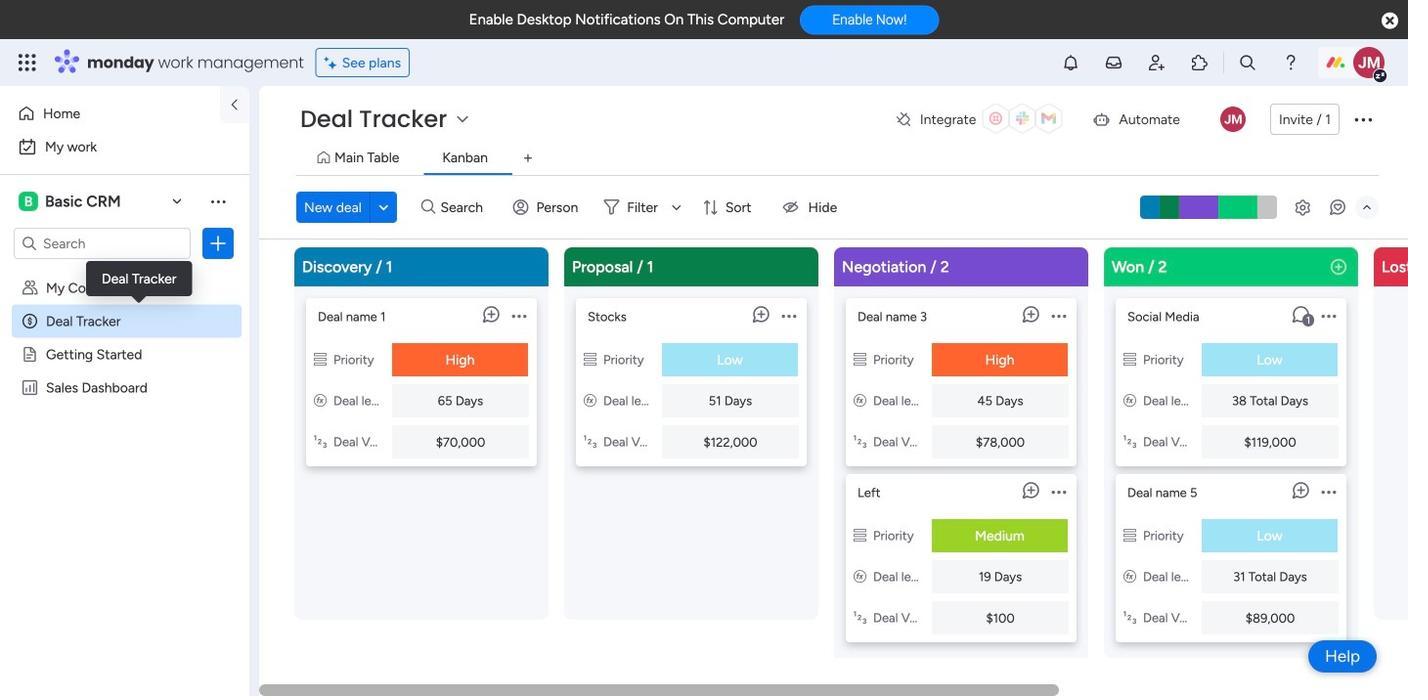 Task type: vqa. For each thing, say whether or not it's contained in the screenshot.
The Terry Turtle image
no



Task type: describe. For each thing, give the bounding box(es) containing it.
update feed image
[[1104, 53, 1124, 72]]

new deal image
[[1329, 257, 1349, 277]]

add view image
[[524, 151, 532, 166]]

workspace image
[[19, 191, 38, 212]]

notifications image
[[1061, 53, 1081, 72]]

list box for workspace options icon
[[0, 268, 249, 669]]

public board image
[[21, 345, 39, 364]]

invite members image
[[1147, 53, 1167, 72]]

workspace options image
[[208, 191, 228, 211]]

2 vertical spatial option
[[0, 270, 249, 274]]

list box for the new deal icon
[[1116, 290, 1347, 643]]

2 v2 function small outline image from the left
[[1124, 393, 1137, 409]]

angle down image
[[379, 200, 388, 215]]

1 horizontal spatial jeremy miller image
[[1354, 47, 1385, 78]]

search everything image
[[1238, 53, 1258, 72]]

1 horizontal spatial options image
[[1052, 298, 1067, 334]]

1 horizontal spatial list box
[[846, 290, 1077, 643]]

Search in workspace field
[[41, 232, 163, 255]]

0 vertical spatial option
[[12, 98, 208, 129]]



Task type: locate. For each thing, give the bounding box(es) containing it.
public dashboard image
[[21, 379, 39, 397]]

options image
[[208, 234, 228, 253], [512, 298, 527, 334], [1322, 298, 1337, 334], [1322, 474, 1337, 510]]

2 horizontal spatial options image
[[1352, 108, 1375, 131]]

tab
[[512, 143, 544, 174]]

0 horizontal spatial v2 function small outline image
[[314, 393, 327, 409]]

v2 search image
[[421, 196, 436, 218]]

jeremy miller image down search everything icon
[[1221, 107, 1246, 132]]

arrow down image
[[665, 196, 688, 219]]

2 horizontal spatial list box
[[1116, 290, 1347, 643]]

workspace selection element
[[19, 190, 124, 213]]

dapulse close image
[[1382, 11, 1399, 31]]

v2 small numbers digit column outline image
[[314, 434, 327, 450], [584, 434, 597, 450], [854, 434, 867, 450], [1124, 434, 1137, 450], [854, 610, 867, 626]]

1 vertical spatial v2 status outline image
[[1124, 528, 1137, 544]]

0 horizontal spatial v2 status outline image
[[854, 352, 867, 368]]

0 vertical spatial v2 status outline image
[[854, 352, 867, 368]]

0 horizontal spatial jeremy miller image
[[1221, 107, 1246, 132]]

select product image
[[18, 53, 37, 72]]

jeremy miller image down dapulse close image
[[1354, 47, 1385, 78]]

see plans image
[[324, 52, 342, 74]]

v2 small numbers digit column outline image
[[1124, 610, 1137, 626]]

v2 function small outline image
[[584, 393, 597, 409], [854, 393, 867, 409], [854, 569, 867, 585], [1124, 569, 1137, 585]]

option
[[12, 98, 208, 129], [12, 131, 238, 162], [0, 270, 249, 274]]

help image
[[1281, 53, 1301, 72]]

v2 status outline image
[[854, 352, 867, 368], [1124, 528, 1137, 544]]

options image
[[1352, 108, 1375, 131], [782, 298, 797, 334], [1052, 298, 1067, 334]]

v2 status outline image
[[314, 352, 327, 368], [584, 352, 597, 368], [1124, 352, 1137, 368], [854, 528, 867, 544]]

1 horizontal spatial v2 status outline image
[[1124, 528, 1137, 544]]

1 v2 function small outline image from the left
[[314, 393, 327, 409]]

0 horizontal spatial list box
[[0, 268, 249, 669]]

1 horizontal spatial v2 function small outline image
[[1124, 393, 1137, 409]]

list box
[[0, 268, 249, 669], [846, 290, 1077, 643], [1116, 290, 1347, 643]]

jeremy miller image
[[1354, 47, 1385, 78], [1221, 107, 1246, 132]]

0 horizontal spatial options image
[[782, 298, 797, 334]]

Search field
[[436, 194, 494, 221]]

1 vertical spatial option
[[12, 131, 238, 162]]

tab list
[[296, 143, 1379, 175]]

monday marketplace image
[[1190, 53, 1210, 72]]

0 vertical spatial jeremy miller image
[[1354, 47, 1385, 78]]

1 vertical spatial jeremy miller image
[[1221, 107, 1246, 132]]

v2 function small outline image
[[314, 393, 327, 409], [1124, 393, 1137, 409]]

collapse image
[[1360, 200, 1375, 215]]

row group
[[290, 247, 1408, 685]]



